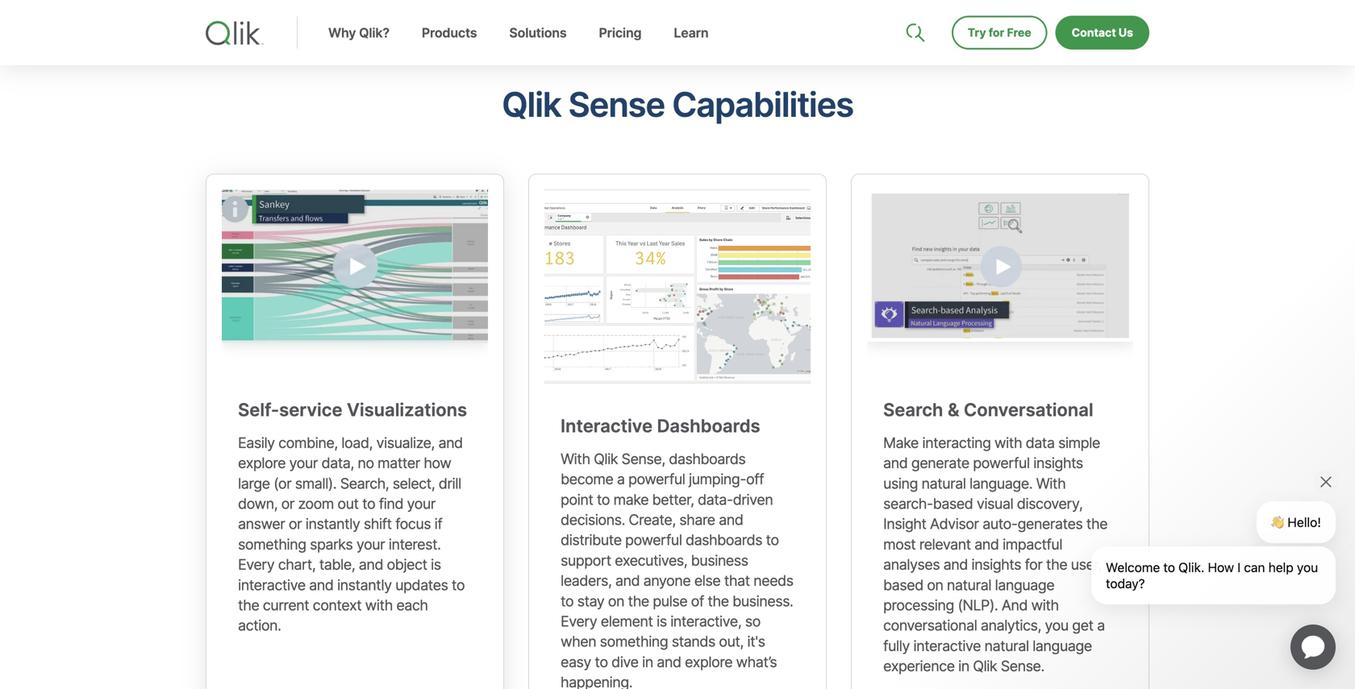 Task type: describe. For each thing, give the bounding box(es) containing it.
1 vertical spatial language
[[1033, 638, 1092, 656]]

so
[[745, 613, 761, 631]]

interactive dashboards
[[561, 416, 761, 437]]

on inside make interacting with data simple and generate powerful insights using natural language. with search-based visual discovery, insight advisor auto-generates the most relevant and impactful analyses and insights for the user, based on natural language processing (nlp). and with conversational analytics, you get a fully interactive natural language experience in qlik sense.
[[927, 577, 944, 595]]

try for free link
[[952, 16, 1048, 50]]

driven
[[733, 491, 773, 509]]

large
[[238, 475, 270, 493]]

table,
[[319, 557, 355, 574]]

simple
[[1059, 435, 1101, 452]]

0 vertical spatial dashboards
[[669, 451, 746, 468]]

service
[[279, 399, 343, 421]]

interest.
[[389, 536, 441, 554]]

and down the auto- in the bottom of the page
[[975, 536, 999, 554]]

easily combine, load, visualize, and explore your data, no matter how large (or small). search, select, drill down, or zoom out to find your answer or instantly shift focus if something sparks your interest. every chart, table, and object is interactive and instantly updates to the current context with each action.
[[238, 435, 465, 635]]

using
[[884, 475, 918, 493]]

down,
[[238, 496, 278, 513]]

generate
[[912, 455, 970, 473]]

and down stands
[[657, 654, 681, 672]]

learn
[[674, 25, 709, 41]]

happening.
[[561, 674, 633, 690]]

pricing button
[[583, 25, 658, 65]]

discovery,
[[1017, 496, 1083, 513]]

generates
[[1018, 516, 1083, 534]]

make
[[884, 435, 919, 452]]

for inside make interacting with data simple and generate powerful insights using natural language. with search-based visual discovery, insight advisor auto-generates the most relevant and impactful analyses and insights for the user, based on natural language processing (nlp). and with conversational analytics, you get a fully interactive natural language experience in qlik sense.
[[1025, 557, 1043, 574]]

conversational
[[884, 618, 977, 635]]

is inside the with qlik sense, dashboards become a powerful jumping-off point to make better, data-driven decisions. create, share and distribute powerful dashboards to support executives, business leaders, and anyone else that needs to stay on the pulse of the business. every element is interactive, so when something stands out, it's easy to dive in and explore what's happening.
[[657, 613, 667, 631]]

analytics,
[[981, 618, 1042, 635]]

solutions button
[[493, 25, 583, 65]]

and down executives, at bottom
[[616, 573, 640, 590]]

0 horizontal spatial your
[[289, 455, 318, 473]]

if
[[435, 516, 442, 534]]

experience
[[884, 658, 955, 676]]

interactive inside easily combine, load, visualize, and explore your data, no matter how large (or small). search, select, drill down, or zoom out to find your answer or instantly shift focus if something sparks your interest. every chart, table, and object is interactive and instantly updates to the current context with each action.
[[238, 577, 306, 595]]

pulse
[[653, 593, 688, 611]]

distribute
[[561, 532, 622, 550]]

sense
[[569, 84, 665, 125]]

1 vertical spatial based
[[884, 577, 924, 595]]

action.
[[238, 618, 281, 635]]

become
[[561, 471, 614, 489]]

0 vertical spatial or
[[281, 496, 295, 513]]

context
[[313, 597, 362, 615]]

0 vertical spatial natural
[[922, 475, 966, 493]]

drill
[[439, 475, 461, 493]]

2 vertical spatial natural
[[985, 638, 1029, 656]]

small).
[[295, 475, 337, 493]]

2 horizontal spatial your
[[407, 496, 436, 513]]

why qlik?
[[328, 25, 390, 41]]

visualizations
[[347, 399, 467, 421]]

data-
[[698, 491, 733, 509]]

get
[[1073, 618, 1094, 635]]

to left the stay
[[561, 593, 574, 611]]

create,
[[629, 512, 676, 529]]

explore inside the with qlik sense, dashboards become a powerful jumping-off point to make better, data-driven decisions. create, share and distribute powerful dashboards to support executives, business leaders, and anyone else that needs to stay on the pulse of the business. every element is interactive, so when something stands out, it's easy to dive in and explore what's happening.
[[685, 654, 733, 672]]

and right table,
[[359, 557, 383, 574]]

auto-
[[983, 516, 1018, 534]]

what's
[[736, 654, 777, 672]]

contact
[[1072, 26, 1117, 40]]

and
[[1002, 597, 1028, 615]]

1 vertical spatial instantly
[[337, 577, 392, 595]]

login image
[[1098, 0, 1111, 13]]

with inside the with qlik sense, dashboards become a powerful jumping-off point to make better, data-driven decisions. create, share and distribute powerful dashboards to support executives, business leaders, and anyone else that needs to stay on the pulse of the business. every element is interactive, so when something stands out, it's easy to dive in and explore what's happening.
[[561, 451, 590, 468]]

self-
[[238, 399, 279, 421]]

open video player element for visualizations
[[222, 190, 488, 342]]

powerful inside make interacting with data simple and generate powerful insights using natural language. with search-based visual discovery, insight advisor auto-generates the most relevant and impactful analyses and insights for the user, based on natural language processing (nlp). and with conversational analytics, you get a fully interactive natural language experience in qlik sense.
[[973, 455, 1030, 473]]

make
[[614, 491, 649, 509]]

make interacting with data simple and generate powerful insights using natural language. with search-based visual discovery, insight advisor auto-generates the most relevant and impactful analyses and insights for the user, based on natural language processing (nlp). and with conversational analytics, you get a fully interactive natural language experience in qlik sense.
[[884, 435, 1108, 676]]

point
[[561, 491, 593, 509]]

and up context
[[309, 577, 334, 595]]

to right 'out'
[[362, 496, 375, 513]]

every inside the with qlik sense, dashboards become a powerful jumping-off point to make better, data-driven decisions. create, share and distribute powerful dashboards to support executives, business leaders, and anyone else that needs to stay on the pulse of the business. every element is interactive, so when something stands out, it's easy to dive in and explore what's happening.
[[561, 613, 597, 631]]

visual
[[977, 496, 1014, 513]]

else
[[695, 573, 721, 590]]

the left user, at the right of the page
[[1047, 557, 1068, 574]]

something inside easily combine, load, visualize, and explore your data, no matter how large (or small). search, select, drill down, or zoom out to find your answer or instantly shift focus if something sparks your interest. every chart, table, and object is interactive and instantly updates to the current context with each action.
[[238, 536, 306, 554]]

most
[[884, 536, 916, 554]]

qlik inside make interacting with data simple and generate powerful insights using natural language. with search-based visual discovery, insight advisor auto-generates the most relevant and impactful analyses and insights for the user, based on natural language processing (nlp). and with conversational analytics, you get a fully interactive natural language experience in qlik sense.
[[973, 658, 998, 676]]

why
[[328, 25, 356, 41]]

search
[[884, 399, 944, 421]]

the right of
[[708, 593, 729, 611]]

advisor
[[930, 516, 979, 534]]

contact us link
[[1056, 16, 1150, 50]]

on inside the with qlik sense, dashboards become a powerful jumping-off point to make better, data-driven decisions. create, share and distribute powerful dashboards to support executives, business leaders, and anyone else that needs to stay on the pulse of the business. every element is interactive, so when something stands out, it's easy to dive in and explore what's happening.
[[608, 593, 625, 611]]

business
[[691, 552, 748, 570]]

easily
[[238, 435, 275, 452]]

object
[[387, 557, 427, 574]]

&
[[948, 399, 960, 421]]

is inside easily combine, load, visualize, and explore your data, no matter how large (or small). search, select, drill down, or zoom out to find your answer or instantly shift focus if something sparks your interest. every chart, table, and object is interactive and instantly updates to the current context with each action.
[[431, 557, 441, 574]]

2 horizontal spatial with
[[1032, 597, 1059, 615]]

stay
[[577, 593, 605, 611]]

in inside the with qlik sense, dashboards become a powerful jumping-off point to make better, data-driven decisions. create, share and distribute powerful dashboards to support executives, business leaders, and anyone else that needs to stay on the pulse of the business. every element is interactive, so when something stands out, it's easy to dive in and explore what's happening.
[[642, 654, 653, 672]]

combine,
[[279, 435, 338, 452]]

to right the updates
[[452, 577, 465, 595]]

products button
[[406, 25, 493, 65]]

solutions
[[510, 25, 567, 41]]

why qlik? button
[[312, 25, 406, 65]]

processing
[[884, 597, 955, 615]]

qlik image
[[206, 21, 264, 45]]

answer
[[238, 516, 285, 534]]

you
[[1045, 618, 1069, 635]]

dashboards
[[657, 416, 761, 437]]

share
[[680, 512, 715, 529]]

relevant
[[920, 536, 971, 554]]



Task type: locate. For each thing, give the bounding box(es) containing it.
business.
[[733, 593, 794, 611]]

2 vertical spatial qlik
[[973, 658, 998, 676]]

1 vertical spatial interactive
[[914, 638, 981, 656]]

your down select,
[[407, 496, 436, 513]]

based down analyses
[[884, 577, 924, 595]]

0 vertical spatial interactive
[[238, 577, 306, 595]]

insights down data
[[1034, 455, 1083, 473]]

0 horizontal spatial on
[[608, 593, 625, 611]]

in right experience
[[959, 658, 970, 676]]

1 vertical spatial qlik
[[594, 451, 618, 468]]

1 vertical spatial your
[[407, 496, 436, 513]]

instantly
[[306, 516, 360, 534], [337, 577, 392, 595]]

a
[[617, 471, 625, 489], [1098, 618, 1105, 635]]

0 vertical spatial based
[[933, 496, 973, 513]]

the up action.
[[238, 597, 259, 615]]

zoom
[[298, 496, 334, 513]]

every inside easily combine, load, visualize, and explore your data, no matter how large (or small). search, select, drill down, or zoom out to find your answer or instantly shift focus if something sparks your interest. every chart, table, and object is interactive and instantly updates to the current context with each action.
[[238, 557, 275, 574]]

and up how
[[439, 435, 463, 452]]

and
[[439, 435, 463, 452], [884, 455, 908, 473], [719, 512, 744, 529], [975, 536, 999, 554], [359, 557, 383, 574], [944, 557, 968, 574], [616, 573, 640, 590], [309, 577, 334, 595], [657, 654, 681, 672]]

a inside make interacting with data simple and generate powerful insights using natural language. with search-based visual discovery, insight advisor auto-generates the most relevant and impactful analyses and insights for the user, based on natural language processing (nlp). and with conversational analytics, you get a fully interactive natural language experience in qlik sense.
[[1098, 618, 1105, 635]]

0 horizontal spatial a
[[617, 471, 625, 489]]

interactive,
[[671, 613, 742, 631]]

1 vertical spatial with
[[1037, 475, 1066, 493]]

2 open video player element from the left
[[867, 190, 1134, 342]]

natural up (nlp).
[[947, 577, 992, 595]]

conversational
[[964, 399, 1094, 421]]

dashboards up jumping-
[[669, 451, 746, 468]]

out,
[[719, 634, 744, 651]]

0 vertical spatial with
[[561, 451, 590, 468]]

something down answer
[[238, 536, 306, 554]]

1 horizontal spatial open video player element
[[867, 190, 1134, 342]]

qlik sense capabilities
[[502, 84, 854, 125]]

with
[[995, 435, 1022, 452], [365, 597, 393, 615], [1032, 597, 1059, 615]]

to up decisions.
[[597, 491, 610, 509]]

insights
[[1034, 455, 1083, 473], [972, 557, 1022, 574]]

2 vertical spatial your
[[357, 536, 385, 554]]

stands
[[672, 634, 716, 651]]

0 horizontal spatial is
[[431, 557, 441, 574]]

1 vertical spatial a
[[1098, 618, 1105, 635]]

support
[[561, 552, 611, 570]]

with inside easily combine, load, visualize, and explore your data, no matter how large (or small). search, select, drill down, or zoom out to find your answer or instantly shift focus if something sparks your interest. every chart, table, and object is interactive and instantly updates to the current context with each action.
[[365, 597, 393, 615]]

0 vertical spatial language
[[995, 577, 1055, 595]]

dashboards
[[669, 451, 746, 468], [686, 532, 763, 550]]

1 horizontal spatial interactive
[[914, 638, 981, 656]]

decisions.
[[561, 512, 625, 529]]

try
[[968, 26, 987, 40]]

the up element
[[628, 593, 649, 611]]

0 vertical spatial your
[[289, 455, 318, 473]]

1 horizontal spatial qlik
[[594, 451, 618, 468]]

0 vertical spatial a
[[617, 471, 625, 489]]

free
[[1007, 26, 1032, 40]]

is down pulse
[[657, 613, 667, 631]]

current
[[263, 597, 309, 615]]

1 horizontal spatial on
[[927, 577, 944, 595]]

0 horizontal spatial qlik
[[502, 84, 561, 125]]

1 horizontal spatial explore
[[685, 654, 733, 672]]

0 vertical spatial is
[[431, 557, 441, 574]]

0 horizontal spatial something
[[238, 536, 306, 554]]

for right try
[[989, 26, 1005, 40]]

explore down easily at the left bottom of the page
[[238, 455, 286, 473]]

with inside make interacting with data simple and generate powerful insights using natural language. with search-based visual discovery, insight advisor auto-generates the most relevant and impactful analyses and insights for the user, based on natural language processing (nlp). and with conversational analytics, you get a fully interactive natural language experience in qlik sense.
[[1037, 475, 1066, 493]]

0 vertical spatial insights
[[1034, 455, 1083, 473]]

explore inside easily combine, load, visualize, and explore your data, no matter how large (or small). search, select, drill down, or zoom out to find your answer or instantly shift focus if something sparks your interest. every chart, table, and object is interactive and instantly updates to the current context with each action.
[[238, 455, 286, 473]]

0 vertical spatial explore
[[238, 455, 286, 473]]

user,
[[1071, 557, 1102, 574]]

something inside the with qlik sense, dashboards become a powerful jumping-off point to make better, data-driven decisions. create, share and distribute powerful dashboards to support executives, business leaders, and anyone else that needs to stay on the pulse of the business. every element is interactive, so when something stands out, it's easy to dive in and explore what's happening.
[[600, 634, 668, 651]]

shift
[[364, 516, 392, 534]]

chart,
[[278, 557, 316, 574]]

instantly down table,
[[337, 577, 392, 595]]

1 horizontal spatial for
[[1025, 557, 1043, 574]]

to
[[597, 491, 610, 509], [362, 496, 375, 513], [766, 532, 779, 550], [452, 577, 465, 595], [561, 593, 574, 611], [595, 654, 608, 672]]

better,
[[652, 491, 694, 509]]

open video player element
[[222, 190, 488, 342], [867, 190, 1134, 342]]

it's
[[748, 634, 765, 651]]

every up "when"
[[561, 613, 597, 631]]

interacting
[[923, 435, 991, 452]]

or down (or
[[281, 496, 295, 513]]

qlik?
[[359, 25, 390, 41]]

powerful down sense,
[[629, 471, 685, 489]]

dashboards up business
[[686, 532, 763, 550]]

1 horizontal spatial a
[[1098, 618, 1105, 635]]

data,
[[322, 455, 354, 473]]

how
[[424, 455, 451, 473]]

natural down generate
[[922, 475, 966, 493]]

interactive up current
[[238, 577, 306, 595]]

1 vertical spatial for
[[1025, 557, 1043, 574]]

0 horizontal spatial with
[[365, 597, 393, 615]]

the inside easily combine, load, visualize, and explore your data, no matter how large (or small). search, select, drill down, or zoom out to find your answer or instantly shift focus if something sparks your interest. every chart, table, and object is interactive and instantly updates to the current context with each action.
[[238, 597, 259, 615]]

your down shift at the bottom left of the page
[[357, 536, 385, 554]]

search-
[[884, 496, 933, 513]]

interactive down conversational
[[914, 638, 981, 656]]

explore down stands
[[685, 654, 733, 672]]

a inside the with qlik sense, dashboards become a powerful jumping-off point to make better, data-driven decisions. create, share and distribute powerful dashboards to support executives, business leaders, and anyone else that needs to stay on the pulse of the business. every element is interactive, so when something stands out, it's easy to dive in and explore what's happening.
[[617, 471, 625, 489]]

your down combine,
[[289, 455, 318, 473]]

1 horizontal spatial with
[[995, 435, 1022, 452]]

sparks
[[310, 536, 353, 554]]

open video player element for conversational
[[867, 190, 1134, 342]]

1 horizontal spatial in
[[959, 658, 970, 676]]

1 horizontal spatial something
[[600, 634, 668, 651]]

when
[[561, 634, 596, 651]]

0 vertical spatial qlik
[[502, 84, 561, 125]]

in right 'dive'
[[642, 654, 653, 672]]

to up needs
[[766, 532, 779, 550]]

on up element
[[608, 593, 625, 611]]

dive
[[612, 654, 639, 672]]

1 horizontal spatial insights
[[1034, 455, 1083, 473]]

needs
[[754, 573, 794, 590]]

each
[[396, 597, 428, 615]]

instantly up sparks
[[306, 516, 360, 534]]

1 vertical spatial dashboards
[[686, 532, 763, 550]]

powerful up 'language.'
[[973, 455, 1030, 473]]

language down you
[[1033, 638, 1092, 656]]

the
[[1087, 516, 1108, 534], [1047, 557, 1068, 574], [628, 593, 649, 611], [708, 593, 729, 611], [238, 597, 259, 615]]

qlik inside the with qlik sense, dashboards become a powerful jumping-off point to make better, data-driven decisions. create, share and distribute powerful dashboards to support executives, business leaders, and anyone else that needs to stay on the pulse of the business. every element is interactive, so when something stands out, it's easy to dive in and explore what's happening.
[[594, 451, 618, 468]]

products
[[422, 25, 477, 41]]

pricing
[[599, 25, 642, 41]]

1 vertical spatial something
[[600, 634, 668, 651]]

visualize,
[[376, 435, 435, 452]]

with up you
[[1032, 597, 1059, 615]]

is up the updates
[[431, 557, 441, 574]]

for down impactful
[[1025, 557, 1043, 574]]

1 vertical spatial insights
[[972, 557, 1022, 574]]

0 horizontal spatial in
[[642, 654, 653, 672]]

the up user, at the right of the page
[[1087, 516, 1108, 534]]

easy
[[561, 654, 591, 672]]

updates
[[395, 577, 448, 595]]

language up and
[[995, 577, 1055, 595]]

interactive inside make interacting with data simple and generate powerful insights using natural language. with search-based visual discovery, insight advisor auto-generates the most relevant and impactful analyses and insights for the user, based on natural language processing (nlp). and with conversational analytics, you get a fully interactive natural language experience in qlik sense.
[[914, 638, 981, 656]]

2 horizontal spatial qlik
[[973, 658, 998, 676]]

of
[[691, 593, 704, 611]]

natural down "analytics,"
[[985, 638, 1029, 656]]

0 vertical spatial for
[[989, 26, 1005, 40]]

for
[[989, 26, 1005, 40], [1025, 557, 1043, 574]]

a up make
[[617, 471, 625, 489]]

qlik down solutions button
[[502, 84, 561, 125]]

leaders,
[[561, 573, 612, 590]]

find
[[379, 496, 403, 513]]

with up the become
[[561, 451, 590, 468]]

and down relevant
[[944, 557, 968, 574]]

or down zoom
[[289, 516, 302, 534]]

1 vertical spatial or
[[289, 516, 302, 534]]

1 vertical spatial every
[[561, 613, 597, 631]]

load,
[[342, 435, 373, 452]]

that
[[724, 573, 750, 590]]

0 horizontal spatial insights
[[972, 557, 1022, 574]]

sense.
[[1001, 658, 1045, 676]]

to up happening. on the bottom left
[[595, 654, 608, 672]]

language.
[[970, 475, 1033, 493]]

0 vertical spatial every
[[238, 557, 275, 574]]

search & conversational
[[884, 399, 1094, 421]]

1 horizontal spatial is
[[657, 613, 667, 631]]

and down the data- on the right bottom of page
[[719, 512, 744, 529]]

on up processing
[[927, 577, 944, 595]]

1 vertical spatial natural
[[947, 577, 992, 595]]

fully
[[884, 638, 910, 656]]

matter
[[378, 455, 420, 473]]

0 vertical spatial something
[[238, 536, 306, 554]]

1 vertical spatial explore
[[685, 654, 733, 672]]

0 horizontal spatial for
[[989, 26, 1005, 40]]

1 open video player element from the left
[[222, 190, 488, 342]]

in
[[642, 654, 653, 672], [959, 658, 970, 676]]

1 horizontal spatial your
[[357, 536, 385, 554]]

contact us
[[1072, 26, 1134, 40]]

insight
[[884, 516, 927, 534]]

0 horizontal spatial interactive
[[238, 577, 306, 595]]

on
[[927, 577, 944, 595], [608, 593, 625, 611]]

powerful down create, at the bottom left of the page
[[625, 532, 682, 550]]

0 horizontal spatial with
[[561, 451, 590, 468]]

interactive
[[561, 416, 653, 437]]

0 vertical spatial instantly
[[306, 516, 360, 534]]

focus
[[395, 516, 431, 534]]

every left chart,
[[238, 557, 275, 574]]

with left data
[[995, 435, 1022, 452]]

1 vertical spatial is
[[657, 613, 667, 631]]

anyone
[[644, 573, 691, 590]]

with up discovery,
[[1037, 475, 1066, 493]]

0 horizontal spatial explore
[[238, 455, 286, 473]]

qlik up the become
[[594, 451, 618, 468]]

with left each
[[365, 597, 393, 615]]

something
[[238, 536, 306, 554], [600, 634, 668, 651]]

1 horizontal spatial based
[[933, 496, 973, 513]]

in inside make interacting with data simple and generate powerful insights using natural language. with search-based visual discovery, insight advisor auto-generates the most relevant and impactful analyses and insights for the user, based on natural language processing (nlp). and with conversational analytics, you get a fully interactive natural language experience in qlik sense.
[[959, 658, 970, 676]]

1 horizontal spatial every
[[561, 613, 597, 631]]

0 horizontal spatial every
[[238, 557, 275, 574]]

off
[[746, 471, 764, 489]]

0 horizontal spatial based
[[884, 577, 924, 595]]

1 horizontal spatial with
[[1037, 475, 1066, 493]]

learn button
[[658, 25, 725, 65]]

try for free
[[968, 26, 1032, 40]]

jumping-
[[689, 471, 746, 489]]

0 horizontal spatial open video player element
[[222, 190, 488, 342]]

sense,
[[622, 451, 665, 468]]

self-service visualizations
[[238, 399, 467, 421]]

something down element
[[600, 634, 668, 651]]

and up using
[[884, 455, 908, 473]]

application
[[1272, 606, 1356, 690]]

insights down the auto- in the bottom of the page
[[972, 557, 1022, 574]]

based up advisor
[[933, 496, 973, 513]]

qlik left sense.
[[973, 658, 998, 676]]

a right the get
[[1098, 618, 1105, 635]]



Task type: vqa. For each thing, say whether or not it's contained in the screenshot.
Support "ICON" on the right top
no



